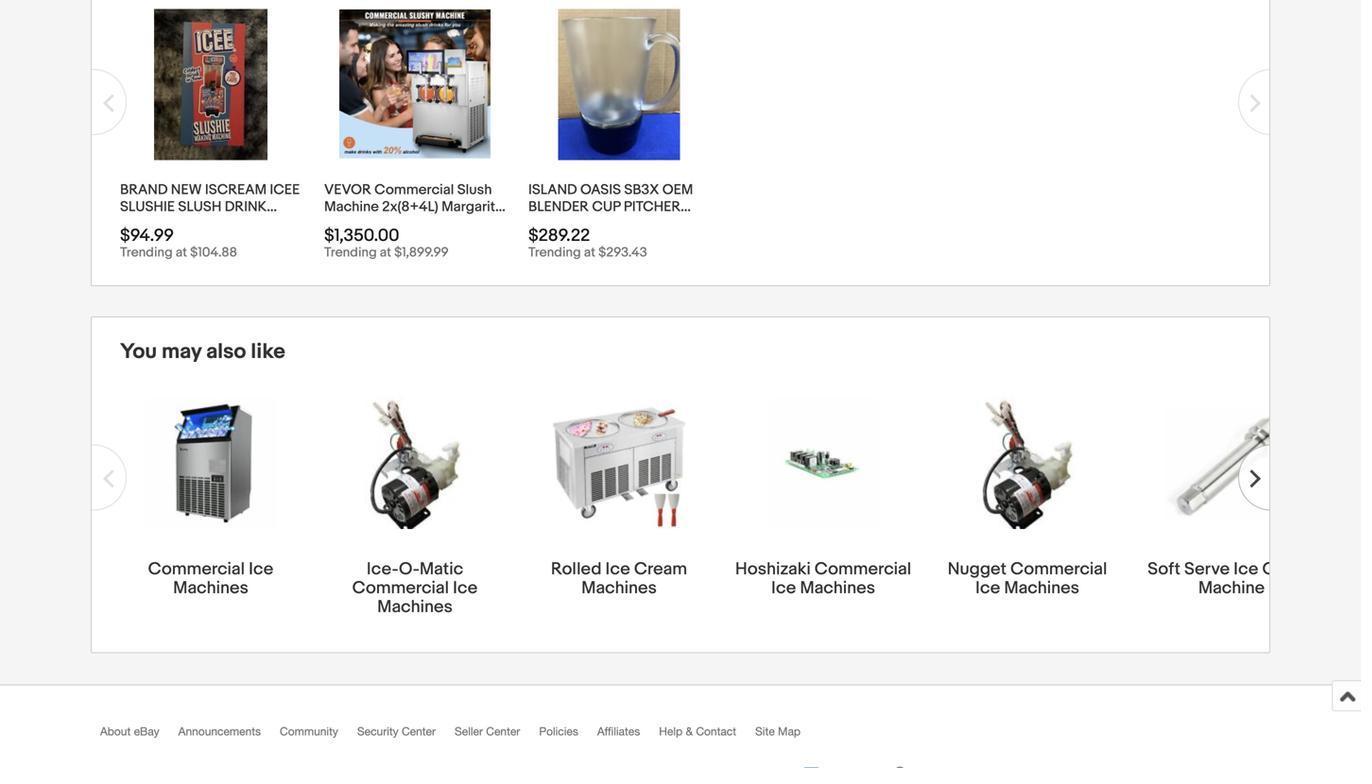 Task type: vqa. For each thing, say whether or not it's contained in the screenshot.
"saw" to the right
no



Task type: describe. For each thing, give the bounding box(es) containing it.
commercial inside the hoshizaki commercial ice machines
[[815, 559, 911, 580]]

nugget
[[948, 559, 1007, 580]]

cream inside rolled ice cream machines
[[634, 559, 687, 580]]

help
[[659, 725, 683, 738]]

$1,350.00 trending at $1,899.99
[[324, 225, 449, 261]]

commercial inside 'commercial ice machines'
[[148, 559, 245, 580]]

security center
[[357, 725, 436, 738]]

brand new iscream icee slushie slush drink making machine counter-top style image
[[154, 9, 268, 160]]

nugget commercial ice machines image
[[961, 397, 1094, 529]]

center for security center
[[402, 725, 436, 738]]

ice inside rolled ice cream machines
[[606, 559, 630, 580]]

ebay
[[134, 725, 159, 738]]

announcements link
[[178, 725, 280, 747]]

rolled ice cream machines link
[[528, 559, 710, 599]]

commercial ice machines
[[148, 559, 274, 599]]

ice-o-matic commercial ice machines image
[[349, 397, 481, 529]]

may
[[162, 339, 202, 365]]

policies
[[539, 725, 578, 738]]

hoshizaki
[[735, 559, 811, 580]]

machines for nugget
[[1004, 578, 1080, 599]]

community link
[[280, 725, 357, 747]]

ice inside ice-o-matic commercial ice machines
[[453, 578, 478, 599]]

help & contact link
[[659, 725, 755, 747]]

machines for rolled
[[582, 578, 657, 599]]

hoshizaki commercial ice machines
[[735, 559, 911, 599]]

vevor commercial slush machine 2x(8+4l) margarita slush maker frozen drink 1800w image
[[339, 10, 491, 159]]

ice inside 'commercial ice machines'
[[249, 559, 274, 580]]

security center link
[[357, 725, 455, 747]]

you may also like
[[120, 339, 285, 365]]

soft serve ice cream machine image
[[1166, 406, 1298, 520]]

seller center
[[455, 725, 520, 738]]

at for $94.99
[[176, 245, 187, 261]]

site
[[755, 725, 775, 738]]

help & contact
[[659, 725, 736, 738]]

soft
[[1148, 559, 1181, 580]]

cream inside soft serve ice cream machine
[[1263, 559, 1316, 580]]

ice inside nugget commercial ice machines
[[976, 578, 1000, 599]]

nugget commercial ice machines link
[[937, 559, 1118, 599]]

$94.99
[[120, 225, 174, 246]]

soft serve ice cream machine
[[1148, 559, 1316, 599]]

at for $1,350.00
[[380, 245, 391, 261]]

security
[[357, 725, 399, 738]]

$94.99 trending at $104.88
[[120, 225, 237, 261]]

like
[[251, 339, 285, 365]]

affiliates link
[[597, 725, 659, 747]]



Task type: locate. For each thing, give the bounding box(es) containing it.
about ebay link
[[100, 725, 178, 747]]

&
[[686, 725, 693, 738]]

$289.22 trending at $293.43
[[528, 225, 647, 261]]

$104.88
[[190, 245, 237, 261]]

commercial ice machines link
[[120, 559, 302, 599]]

machines inside the hoshizaki commercial ice machines
[[800, 578, 875, 599]]

3 at from the left
[[584, 245, 596, 261]]

ice
[[249, 559, 274, 580], [606, 559, 630, 580], [1234, 559, 1259, 580], [453, 578, 478, 599], [771, 578, 796, 599], [976, 578, 1000, 599]]

cream right rolled
[[634, 559, 687, 580]]

serve
[[1185, 559, 1230, 580]]

machines inside 'commercial ice machines'
[[173, 578, 248, 599]]

about
[[100, 725, 131, 738]]

$289.22
[[528, 225, 590, 246]]

at
[[176, 245, 187, 261], [380, 245, 391, 261], [584, 245, 596, 261]]

community
[[280, 725, 338, 738]]

commercial
[[148, 559, 245, 580], [815, 559, 911, 580], [1011, 559, 1107, 580], [352, 578, 449, 599]]

1 horizontal spatial at
[[380, 245, 391, 261]]

cream right the serve
[[1263, 559, 1316, 580]]

1 at from the left
[[176, 245, 187, 261]]

you
[[120, 339, 157, 365]]

2 horizontal spatial trending
[[528, 245, 581, 261]]

commercial inside ice-o-matic commercial ice machines
[[352, 578, 449, 599]]

ice inside the hoshizaki commercial ice machines
[[771, 578, 796, 599]]

$293.43
[[599, 245, 647, 261]]

site map link
[[755, 725, 820, 747]]

machine
[[1199, 578, 1265, 599]]

2 at from the left
[[380, 245, 391, 261]]

machines for hoshizaki
[[800, 578, 875, 599]]

commercial ice machines image
[[145, 397, 277, 529]]

1 horizontal spatial trending
[[324, 245, 377, 261]]

3 trending from the left
[[528, 245, 581, 261]]

at inside $1,350.00 trending at $1,899.99
[[380, 245, 391, 261]]

announcements
[[178, 725, 261, 738]]

ice-o-matic commercial ice machines link
[[324, 559, 506, 618]]

trending for $1,350.00
[[324, 245, 377, 261]]

machines inside rolled ice cream machines
[[582, 578, 657, 599]]

commercial inside nugget commercial ice machines
[[1011, 559, 1107, 580]]

2 center from the left
[[486, 725, 520, 738]]

trending inside $94.99 trending at $104.88
[[120, 245, 173, 261]]

rolled ice cream machines image
[[553, 397, 685, 529]]

o-
[[399, 559, 420, 580]]

at inside $94.99 trending at $104.88
[[176, 245, 187, 261]]

0 horizontal spatial trending
[[120, 245, 173, 261]]

about ebay
[[100, 725, 159, 738]]

soft serve ice cream machine link
[[1141, 559, 1323, 599]]

2 cream from the left
[[1263, 559, 1316, 580]]

seller
[[455, 725, 483, 738]]

ice inside soft serve ice cream machine
[[1234, 559, 1259, 580]]

at left $104.88 at the top
[[176, 245, 187, 261]]

trending inside $289.22 trending at $293.43
[[528, 245, 581, 261]]

$1,899.99
[[394, 245, 449, 261]]

trending left $104.88 at the top
[[120, 245, 173, 261]]

1 trending from the left
[[120, 245, 173, 261]]

trending left $293.43
[[528, 245, 581, 261]]

1 cream from the left
[[634, 559, 687, 580]]

machines inside nugget commercial ice machines
[[1004, 578, 1080, 599]]

trending for $94.99
[[120, 245, 173, 261]]

also
[[206, 339, 246, 365]]

center right security
[[402, 725, 436, 738]]

2 horizontal spatial at
[[584, 245, 596, 261]]

trending inside $1,350.00 trending at $1,899.99
[[324, 245, 377, 261]]

map
[[778, 725, 801, 738]]

affiliates
[[597, 725, 640, 738]]

at for $289.22
[[584, 245, 596, 261]]

rolled
[[551, 559, 602, 580]]

hoshizaki commercial ice machines image
[[769, 397, 878, 529]]

center
[[402, 725, 436, 738], [486, 725, 520, 738]]

1 horizontal spatial cream
[[1263, 559, 1316, 580]]

0 horizontal spatial center
[[402, 725, 436, 738]]

0 horizontal spatial cream
[[634, 559, 687, 580]]

trending left $1,899.99
[[324, 245, 377, 261]]

matic
[[420, 559, 463, 580]]

contact
[[696, 725, 736, 738]]

ice-
[[367, 559, 399, 580]]

at left $1,899.99
[[380, 245, 391, 261]]

at left $293.43
[[584, 245, 596, 261]]

$1,350.00
[[324, 225, 399, 246]]

center for seller center
[[486, 725, 520, 738]]

rolled ice cream machines
[[551, 559, 687, 599]]

machines inside ice-o-matic commercial ice machines
[[377, 597, 453, 618]]

center right the seller
[[486, 725, 520, 738]]

trending
[[120, 245, 173, 261], [324, 245, 377, 261], [528, 245, 581, 261]]

trending for $289.22
[[528, 245, 581, 261]]

island oasis sb3x oem blender cup pitcher assembly - new oem part #40052 image
[[558, 9, 680, 160]]

0 horizontal spatial at
[[176, 245, 187, 261]]

at inside $289.22 trending at $293.43
[[584, 245, 596, 261]]

2 trending from the left
[[324, 245, 377, 261]]

1 horizontal spatial center
[[486, 725, 520, 738]]

ice-o-matic commercial ice machines
[[352, 559, 478, 618]]

site map
[[755, 725, 801, 738]]

nugget commercial ice machines
[[948, 559, 1107, 599]]

1 center from the left
[[402, 725, 436, 738]]

hoshizaki commercial ice machines link
[[733, 559, 914, 599]]

seller center link
[[455, 725, 539, 747]]

cream
[[634, 559, 687, 580], [1263, 559, 1316, 580]]

policies link
[[539, 725, 597, 747]]

machines
[[173, 578, 248, 599], [582, 578, 657, 599], [800, 578, 875, 599], [1004, 578, 1080, 599], [377, 597, 453, 618]]



